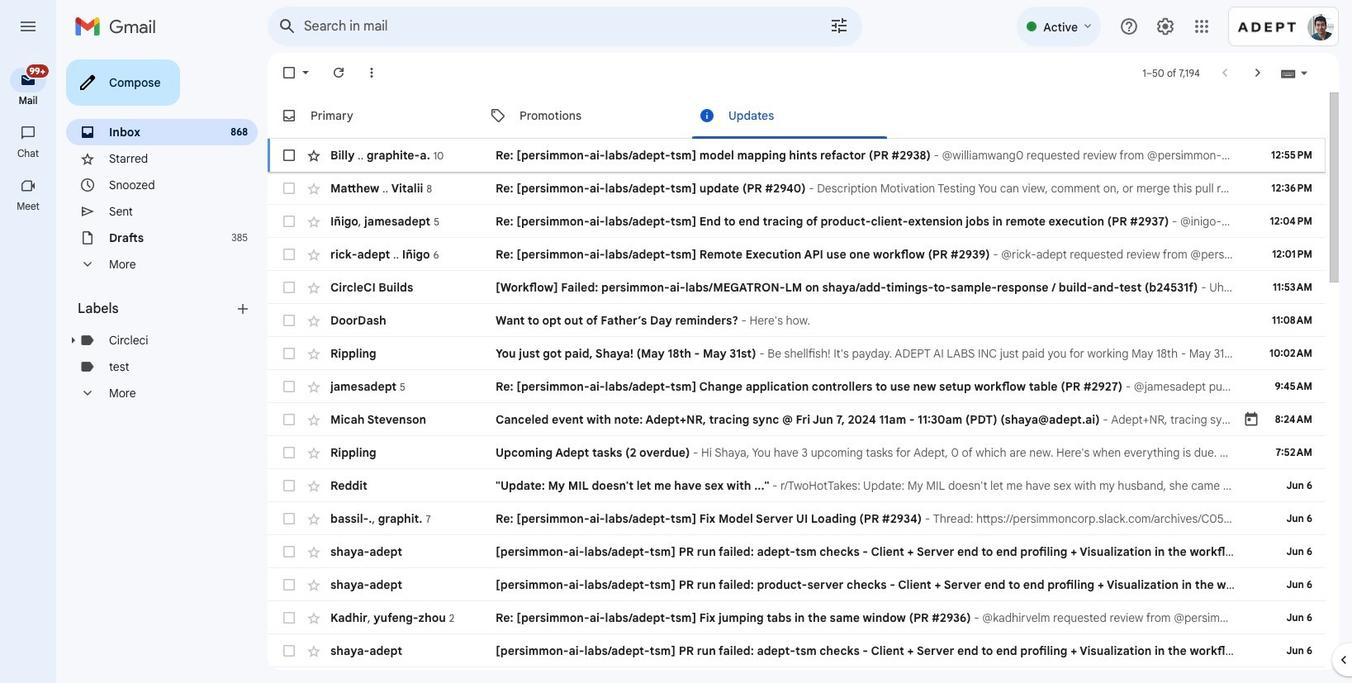 Task type: vqa. For each thing, say whether or not it's contained in the screenshot.
Place
no



Task type: describe. For each thing, give the bounding box(es) containing it.
settings image
[[1156, 17, 1175, 36]]

3 row from the top
[[268, 205, 1326, 238]]

11 row from the top
[[268, 469, 1326, 502]]

main menu image
[[18, 17, 38, 36]]

12 row from the top
[[268, 502, 1326, 535]]

4 row from the top
[[268, 238, 1326, 271]]

7 row from the top
[[268, 337, 1326, 370]]

17 row from the top
[[268, 667, 1326, 683]]

updates tab
[[686, 93, 894, 139]]

select input tool image
[[1299, 67, 1309, 79]]

13 row from the top
[[268, 535, 1340, 568]]

more email options image
[[363, 64, 380, 81]]

16 row from the top
[[268, 634, 1340, 667]]

15 row from the top
[[268, 601, 1326, 634]]

9 row from the top
[[268, 403, 1326, 436]]

advanced search options image
[[823, 9, 856, 42]]

8 row from the top
[[268, 370, 1326, 403]]

gmail image
[[74, 10, 164, 43]]



Task type: locate. For each thing, give the bounding box(es) containing it.
6 row from the top
[[268, 304, 1326, 337]]

navigation
[[0, 53, 58, 683]]

2 row from the top
[[268, 172, 1326, 205]]

5 row from the top
[[268, 271, 1326, 304]]

search in mail image
[[273, 12, 302, 41]]

None checkbox
[[281, 64, 297, 81], [281, 180, 297, 197], [281, 246, 297, 263], [281, 279, 297, 296], [281, 345, 297, 362], [281, 378, 297, 395], [281, 411, 297, 428], [281, 444, 297, 461], [281, 510, 297, 527], [281, 544, 297, 560], [281, 643, 297, 659], [281, 64, 297, 81], [281, 180, 297, 197], [281, 246, 297, 263], [281, 279, 297, 296], [281, 345, 297, 362], [281, 378, 297, 395], [281, 411, 297, 428], [281, 444, 297, 461], [281, 510, 297, 527], [281, 544, 297, 560], [281, 643, 297, 659]]

refresh image
[[330, 64, 347, 81]]

promotions tab
[[477, 93, 685, 139]]

row
[[268, 139, 1326, 172], [268, 172, 1326, 205], [268, 205, 1326, 238], [268, 238, 1326, 271], [268, 271, 1326, 304], [268, 304, 1326, 337], [268, 337, 1326, 370], [268, 370, 1326, 403], [268, 403, 1326, 436], [268, 436, 1326, 469], [268, 469, 1326, 502], [268, 502, 1326, 535], [268, 535, 1340, 568], [268, 568, 1352, 601], [268, 601, 1326, 634], [268, 634, 1340, 667], [268, 667, 1326, 683]]

Search in mail text field
[[304, 18, 783, 35]]

main content
[[268, 93, 1352, 683]]

heading
[[0, 94, 56, 107], [0, 147, 56, 160], [0, 200, 56, 213], [78, 301, 235, 317]]

10 row from the top
[[268, 436, 1326, 469]]

support image
[[1119, 17, 1139, 36]]

None checkbox
[[281, 147, 297, 164], [281, 213, 297, 230], [281, 312, 297, 329], [281, 477, 297, 494], [281, 577, 297, 593], [281, 610, 297, 626], [281, 147, 297, 164], [281, 213, 297, 230], [281, 312, 297, 329], [281, 477, 297, 494], [281, 577, 297, 593], [281, 610, 297, 626]]

Search in mail search field
[[268, 7, 862, 46]]

14 row from the top
[[268, 568, 1352, 601]]

primary tab
[[268, 93, 475, 139]]

1 row from the top
[[268, 139, 1326, 172]]

older image
[[1250, 64, 1266, 81]]

tab list
[[268, 93, 1326, 139]]



